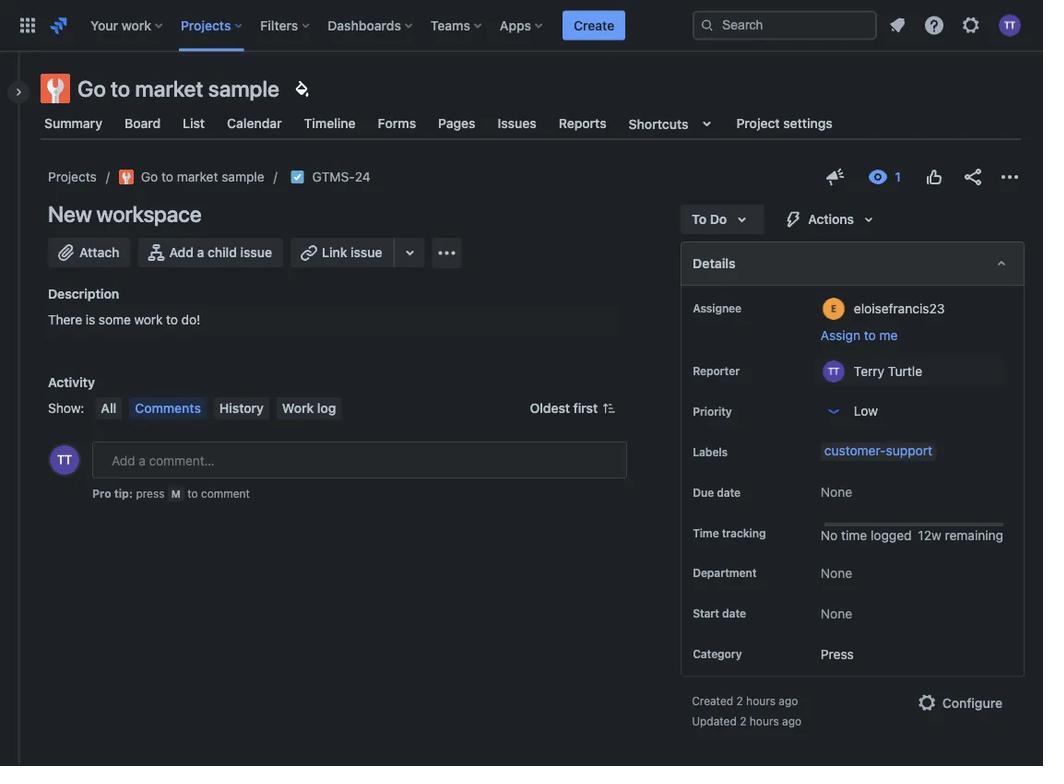 Task type: describe. For each thing, give the bounding box(es) containing it.
assign
[[821, 328, 861, 343]]

1 vertical spatial work
[[134, 312, 163, 328]]

your work
[[90, 18, 151, 33]]

due date
[[693, 486, 741, 499]]

tracking
[[722, 527, 766, 540]]

priority pin to top. only you can see pinned fields. image
[[736, 404, 751, 419]]

1 vertical spatial 2
[[740, 716, 747, 729]]

sidebar navigation image
[[0, 74, 41, 111]]

projects for the projects link
[[48, 169, 97, 185]]

add a child issue
[[169, 245, 272, 260]]

settings
[[784, 116, 833, 131]]

calendar link
[[223, 107, 286, 140]]

your
[[90, 18, 118, 33]]

filters button
[[255, 11, 317, 40]]

reports
[[559, 116, 607, 131]]

all
[[101, 401, 116, 416]]

no
[[821, 528, 838, 544]]

comments button
[[129, 398, 207, 420]]

priority
[[693, 405, 732, 418]]

configure link
[[906, 689, 1014, 718]]

0 vertical spatial go to market sample
[[78, 76, 280, 102]]

project settings
[[737, 116, 833, 131]]

customer-support
[[825, 443, 933, 459]]

details element
[[681, 242, 1025, 286]]

to do
[[692, 212, 728, 227]]

link issue button
[[291, 238, 396, 268]]

configure
[[943, 696, 1003, 711]]

give feedback image
[[825, 166, 847, 188]]

low
[[855, 404, 879, 419]]

summary
[[44, 116, 102, 131]]

list link
[[179, 107, 209, 140]]

pro tip: press m to comment
[[92, 487, 250, 500]]

timeline
[[304, 116, 356, 131]]

menu bar containing all
[[92, 398, 346, 420]]

press
[[136, 487, 165, 500]]

filters
[[261, 18, 298, 33]]

actions image
[[1000, 166, 1022, 188]]

pages
[[439, 116, 476, 131]]

projects link
[[48, 166, 97, 188]]

gtms-24 link
[[313, 166, 371, 188]]

new
[[48, 201, 92, 227]]

oldest first button
[[519, 398, 628, 420]]

calendar
[[227, 116, 282, 131]]

board link
[[121, 107, 164, 140]]

settings image
[[961, 14, 983, 36]]

to right go to market sample image
[[162, 169, 173, 185]]

do
[[710, 212, 728, 227]]

assign to me
[[821, 328, 898, 343]]

created 2 hours ago updated 2 hours ago
[[692, 695, 802, 729]]

primary element
[[11, 0, 693, 51]]

link issue
[[322, 245, 383, 260]]

assignee
[[693, 302, 742, 315]]

Search field
[[693, 11, 878, 40]]

start date
[[693, 608, 747, 621]]

work log button
[[277, 398, 342, 420]]

there is some work to do!
[[48, 312, 201, 328]]

support
[[887, 443, 933, 459]]

2 none from the top
[[821, 566, 853, 581]]

eloisefrancis23
[[855, 301, 945, 316]]

logged
[[871, 528, 912, 544]]

comments
[[135, 401, 201, 416]]

date for start date
[[723, 608, 747, 621]]

newest first image
[[602, 401, 617, 416]]

history
[[220, 401, 264, 416]]

tip:
[[114, 487, 133, 500]]

board
[[125, 116, 161, 131]]

0 vertical spatial market
[[135, 76, 203, 102]]

new workspace
[[48, 201, 202, 227]]

due
[[693, 486, 714, 499]]

summary link
[[41, 107, 106, 140]]

teams button
[[425, 11, 489, 40]]

2 issue from the left
[[351, 245, 383, 260]]

a
[[197, 245, 204, 260]]

24
[[355, 169, 371, 185]]

timeline link
[[301, 107, 360, 140]]

category
[[693, 648, 743, 661]]

shortcuts
[[629, 116, 689, 131]]

link
[[322, 245, 347, 260]]

updated
[[692, 716, 737, 729]]

turtle
[[889, 364, 923, 379]]

add app image
[[436, 242, 458, 264]]

work inside popup button
[[122, 18, 151, 33]]

terry
[[855, 364, 885, 379]]

details
[[693, 256, 736, 271]]

m
[[171, 488, 181, 500]]

comment
[[201, 487, 250, 500]]

none for due date
[[821, 485, 853, 500]]

to do button
[[681, 205, 765, 234]]

projects button
[[175, 11, 250, 40]]

terry turtle
[[855, 364, 923, 379]]

attach
[[79, 245, 120, 260]]

shortcuts button
[[625, 107, 722, 140]]

none for start date
[[821, 606, 853, 621]]



Task type: vqa. For each thing, say whether or not it's contained in the screenshot.
right issue
yes



Task type: locate. For each thing, give the bounding box(es) containing it.
2 vertical spatial none
[[821, 606, 853, 621]]

1 vertical spatial date
[[723, 608, 747, 621]]

0 horizontal spatial go
[[78, 76, 106, 102]]

to left the do!
[[166, 312, 178, 328]]

first
[[574, 401, 598, 416]]

reporter
[[693, 365, 740, 378]]

0 horizontal spatial projects
[[48, 169, 97, 185]]

jira image
[[48, 14, 70, 36], [48, 14, 70, 36]]

1 vertical spatial hours
[[750, 716, 780, 729]]

appswitcher icon image
[[17, 14, 39, 36]]

work
[[122, 18, 151, 33], [134, 312, 163, 328]]

market
[[135, 76, 203, 102], [177, 169, 218, 185]]

market down list link
[[177, 169, 218, 185]]

projects left the filters
[[181, 18, 231, 33]]

project settings link
[[733, 107, 837, 140]]

2
[[737, 695, 744, 708], [740, 716, 747, 729]]

work right some at the left top
[[134, 312, 163, 328]]

search image
[[701, 18, 715, 33]]

2 right the created
[[737, 695, 744, 708]]

child
[[208, 245, 237, 260]]

0 vertical spatial go
[[78, 76, 106, 102]]

pages link
[[435, 107, 480, 140]]

hours right updated
[[750, 716, 780, 729]]

projects up new
[[48, 169, 97, 185]]

your work button
[[85, 11, 170, 40]]

date right start
[[723, 608, 747, 621]]

to up board
[[111, 76, 130, 102]]

create
[[574, 18, 615, 33]]

issue right the child
[[241, 245, 272, 260]]

time tracking
[[693, 527, 766, 540]]

customer-support link
[[821, 443, 937, 461]]

task image
[[290, 170, 305, 185]]

go to market sample
[[78, 76, 280, 102], [141, 169, 265, 185]]

history button
[[214, 398, 269, 420]]

0 vertical spatial projects
[[181, 18, 231, 33]]

share image
[[963, 166, 985, 188]]

none
[[821, 485, 853, 500], [821, 566, 853, 581], [821, 606, 853, 621]]

0 vertical spatial 2
[[737, 695, 744, 708]]

none up press
[[821, 606, 853, 621]]

sample
[[208, 76, 280, 102], [222, 169, 265, 185]]

projects
[[181, 18, 231, 33], [48, 169, 97, 185]]

0 vertical spatial hours
[[747, 695, 776, 708]]

dashboards
[[328, 18, 401, 33]]

work right your
[[122, 18, 151, 33]]

work log
[[282, 401, 336, 416]]

0 vertical spatial ago
[[779, 695, 799, 708]]

forms
[[378, 116, 416, 131]]

none up no
[[821, 485, 853, 500]]

go to market sample up list
[[78, 76, 280, 102]]

project
[[737, 116, 780, 131]]

to right the 'm' in the left bottom of the page
[[188, 487, 198, 500]]

list
[[183, 116, 205, 131]]

help image
[[924, 14, 946, 36]]

gtms-24
[[313, 169, 371, 185]]

issues
[[498, 116, 537, 131]]

1 issue from the left
[[241, 245, 272, 260]]

1 horizontal spatial issue
[[351, 245, 383, 260]]

profile image of terry turtle image
[[50, 446, 79, 475]]

projects for projects dropdown button
[[181, 18, 231, 33]]

go up summary
[[78, 76, 106, 102]]

ago right updated
[[783, 716, 802, 729]]

date
[[717, 486, 741, 499], [723, 608, 747, 621]]

1 none from the top
[[821, 485, 853, 500]]

apps button
[[495, 11, 550, 40]]

time
[[693, 527, 720, 540]]

notifications image
[[887, 14, 909, 36]]

tab list
[[30, 107, 1033, 140]]

log
[[317, 401, 336, 416]]

start
[[693, 608, 720, 621]]

go to market sample link
[[119, 166, 265, 188]]

to inside button
[[865, 328, 877, 343]]

labels
[[693, 446, 728, 459]]

go
[[78, 76, 106, 102], [141, 169, 158, 185]]

created
[[692, 695, 734, 708]]

workspace
[[97, 201, 202, 227]]

0 horizontal spatial issue
[[241, 245, 272, 260]]

2 right updated
[[740, 716, 747, 729]]

do!
[[182, 312, 201, 328]]

0 vertical spatial sample
[[208, 76, 280, 102]]

none down no
[[821, 566, 853, 581]]

go to market sample down list link
[[141, 169, 265, 185]]

tab list containing summary
[[30, 107, 1033, 140]]

reports link
[[555, 107, 611, 140]]

description
[[48, 287, 119, 302]]

copy link to issue image
[[367, 169, 382, 184]]

due date pin to top. only you can see pinned fields. image
[[745, 485, 760, 500]]

assign to me button
[[821, 327, 1006, 345]]

to
[[111, 76, 130, 102], [162, 169, 173, 185], [166, 312, 178, 328], [865, 328, 877, 343], [188, 487, 198, 500]]

add a child issue button
[[138, 238, 283, 268]]

some
[[99, 312, 131, 328]]

0 vertical spatial none
[[821, 485, 853, 500]]

there
[[48, 312, 82, 328]]

banner containing your work
[[0, 0, 1044, 52]]

1 vertical spatial ago
[[783, 716, 802, 729]]

ago right the created
[[779, 695, 799, 708]]

1 horizontal spatial projects
[[181, 18, 231, 33]]

activity
[[48, 375, 95, 390]]

to
[[692, 212, 707, 227]]

actions
[[809, 212, 855, 227]]

0 vertical spatial work
[[122, 18, 151, 33]]

1 vertical spatial go to market sample
[[141, 169, 265, 185]]

sample up calendar on the left top of page
[[208, 76, 280, 102]]

date for due date
[[717, 486, 741, 499]]

issue right link
[[351, 245, 383, 260]]

date left due date pin to top. only you can see pinned fields. icon
[[717, 486, 741, 499]]

to left me
[[865, 328, 877, 343]]

1 horizontal spatial go
[[141, 169, 158, 185]]

1 vertical spatial market
[[177, 169, 218, 185]]

me
[[880, 328, 898, 343]]

oldest first
[[530, 401, 598, 416]]

menu bar
[[92, 398, 346, 420]]

gtms-
[[313, 169, 355, 185]]

3 none from the top
[[821, 606, 853, 621]]

actions button
[[772, 205, 892, 234]]

attach button
[[48, 238, 131, 268]]

reporter pin to top. only you can see pinned fields. image
[[744, 364, 759, 378]]

add
[[169, 245, 194, 260]]

forms link
[[374, 107, 420, 140]]

dashboards button
[[322, 11, 420, 40]]

vote options: no one has voted for this issue yet. image
[[924, 166, 946, 188]]

projects inside projects dropdown button
[[181, 18, 231, 33]]

your profile and settings image
[[1000, 14, 1022, 36]]

apps
[[500, 18, 532, 33]]

go right go to market sample image
[[141, 169, 158, 185]]

1 vertical spatial projects
[[48, 169, 97, 185]]

remaining
[[946, 528, 1004, 544]]

1 vertical spatial none
[[821, 566, 853, 581]]

department
[[693, 567, 757, 580]]

0 vertical spatial date
[[717, 486, 741, 499]]

time
[[842, 528, 868, 544]]

set background color image
[[291, 78, 313, 100]]

press
[[821, 647, 854, 662]]

link web pages and more image
[[399, 242, 421, 264]]

is
[[86, 312, 95, 328]]

all button
[[95, 398, 122, 420]]

hours right the created
[[747, 695, 776, 708]]

banner
[[0, 0, 1044, 52]]

sample down the calendar link
[[222, 169, 265, 185]]

create button
[[563, 11, 626, 40]]

1 vertical spatial sample
[[222, 169, 265, 185]]

go to market sample image
[[119, 170, 134, 185]]

oldest
[[530, 401, 570, 416]]

market up list
[[135, 76, 203, 102]]

Add a comment… field
[[92, 442, 628, 479]]

1 vertical spatial go
[[141, 169, 158, 185]]



